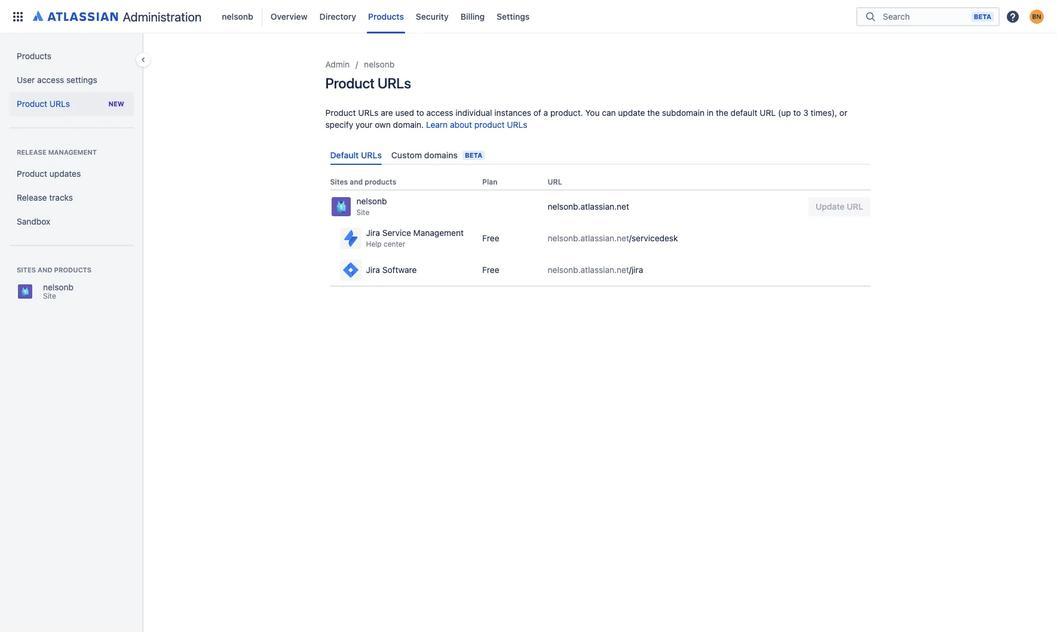 Task type: describe. For each thing, give the bounding box(es) containing it.
user access settings link
[[10, 68, 134, 92]]

0 vertical spatial nelsonb site
[[357, 196, 387, 217]]

jira service management help center
[[366, 228, 464, 249]]

security
[[416, 11, 449, 21]]

learn about product urls
[[426, 120, 528, 130]]

Search field
[[880, 6, 972, 27]]

administration link
[[29, 7, 206, 26]]

0 horizontal spatial sites
[[17, 266, 36, 274]]

nelsonb link inside global navigation element
[[218, 7, 257, 26]]

default urls
[[330, 150, 382, 160]]

1 nelsonb.atlassian.net from the top
[[548, 201, 629, 212]]

about
[[450, 120, 472, 130]]

0 vertical spatial product urls
[[326, 75, 411, 91]]

1 vertical spatial url
[[548, 178, 562, 187]]

product updates link
[[10, 162, 134, 186]]

0 horizontal spatial and
[[38, 266, 52, 274]]

center
[[384, 240, 405, 249]]

beta
[[465, 151, 483, 159]]

3
[[804, 108, 809, 118]]

software
[[382, 265, 417, 275]]

nelsonb.atlassian.net for /servicedesk
[[548, 233, 629, 243]]

2 the from the left
[[716, 108, 729, 118]]

jira software image
[[341, 260, 360, 280]]

administration banner
[[0, 0, 1058, 33]]

overview link
[[267, 7, 311, 26]]

updates
[[50, 169, 81, 179]]

release for release management
[[17, 148, 46, 156]]

administration
[[123, 9, 202, 24]]

urls inside product urls are used to access individual instances of a product. you can update the subdomain in the default url (up to 3 times), or specify your own domain.
[[358, 108, 379, 118]]

sandbox
[[17, 216, 50, 227]]

instances
[[495, 108, 531, 118]]

0 horizontal spatial access
[[37, 75, 64, 85]]

in
[[707, 108, 714, 118]]

custom
[[391, 150, 422, 160]]

release tracks
[[17, 192, 73, 203]]

default
[[731, 108, 758, 118]]

sandbox link
[[10, 210, 134, 234]]

1 the from the left
[[648, 108, 660, 118]]

learn
[[426, 120, 448, 130]]

products for products link to the right
[[368, 11, 404, 21]]

a
[[544, 108, 548, 118]]

product inside product urls are used to access individual instances of a product. you can update the subdomain in the default url (up to 3 times), or specify your own domain.
[[326, 108, 356, 118]]

can
[[602, 108, 616, 118]]

urls inside tab
[[361, 150, 382, 160]]

security link
[[412, 7, 452, 26]]

account image
[[1030, 9, 1044, 24]]

product updates
[[17, 169, 81, 179]]

plan
[[482, 178, 498, 187]]

individual
[[456, 108, 492, 118]]

jira for jira software
[[366, 265, 380, 275]]

jira service management image
[[341, 229, 360, 248]]

0 vertical spatial sites
[[330, 178, 348, 187]]

admin link
[[326, 57, 350, 72]]

settings
[[66, 75, 97, 85]]

jira for jira service management help center
[[366, 228, 380, 238]]

0 horizontal spatial site
[[43, 292, 56, 301]]

directory link
[[316, 7, 360, 26]]

admin
[[326, 59, 350, 69]]

1 vertical spatial products
[[54, 266, 92, 274]]

new
[[108, 100, 124, 108]]

jira software image
[[341, 260, 360, 280]]

1 horizontal spatial site
[[357, 208, 370, 217]]

product down admin "link"
[[326, 75, 375, 91]]



Task type: locate. For each thing, give the bounding box(es) containing it.
tracks
[[49, 192, 73, 203]]

to
[[417, 108, 424, 118], [794, 108, 801, 118]]

urls up are
[[378, 75, 411, 91]]

products left security
[[368, 11, 404, 21]]

tab list
[[326, 145, 875, 165]]

1 horizontal spatial nelsonb link
[[364, 57, 395, 72]]

1 horizontal spatial products link
[[365, 7, 408, 26]]

url up nelsonb.atlassian.net link
[[548, 178, 562, 187]]

sites down default
[[330, 178, 348, 187]]

management
[[413, 228, 464, 238]]

products up user
[[17, 51, 51, 61]]

free for nelsonb.atlassian.net /jira
[[482, 265, 500, 275]]

sites down sandbox
[[17, 266, 36, 274]]

help
[[366, 240, 382, 249]]

products
[[365, 178, 397, 187], [54, 266, 92, 274]]

product urls up are
[[326, 75, 411, 91]]

1 free from the top
[[482, 233, 500, 243]]

urls down instances
[[507, 120, 528, 130]]

own
[[375, 120, 391, 130]]

1 vertical spatial release
[[17, 192, 47, 203]]

free
[[482, 233, 500, 243], [482, 265, 500, 275]]

0 vertical spatial jira
[[366, 228, 380, 238]]

user access settings
[[17, 75, 97, 85]]

1 vertical spatial jira
[[366, 265, 380, 275]]

learn about product urls link
[[426, 120, 528, 130]]

access right user
[[37, 75, 64, 85]]

1 vertical spatial nelsonb.atlassian.net
[[548, 233, 629, 243]]

release tracks link
[[10, 186, 134, 210]]

products link left security "link"
[[365, 7, 408, 26]]

user
[[17, 75, 35, 85]]

(up
[[778, 108, 791, 118]]

and
[[350, 178, 363, 187], [38, 266, 52, 274]]

0 vertical spatial site
[[357, 208, 370, 217]]

product urls down user access settings
[[17, 99, 70, 109]]

used
[[395, 108, 414, 118]]

1 vertical spatial access
[[427, 108, 453, 118]]

service
[[382, 228, 411, 238]]

1 vertical spatial nelsonb link
[[364, 57, 395, 72]]

0 horizontal spatial products
[[54, 266, 92, 274]]

nelsonb.atlassian.net link
[[548, 201, 629, 212]]

products link up settings
[[10, 44, 134, 68]]

products link
[[365, 7, 408, 26], [10, 44, 134, 68]]

nelsonb link right admin "link"
[[364, 57, 395, 72]]

times),
[[811, 108, 838, 118]]

to left 3
[[794, 108, 801, 118]]

product
[[326, 75, 375, 91], [17, 99, 47, 109], [326, 108, 356, 118], [17, 169, 47, 179]]

url left '(up'
[[760, 108, 776, 118]]

nelsonb.atlassian.net /servicedesk
[[548, 233, 678, 243]]

release
[[17, 148, 46, 156], [17, 192, 47, 203]]

1 horizontal spatial products
[[365, 178, 397, 187]]

you
[[586, 108, 600, 118]]

0 vertical spatial products
[[365, 178, 397, 187]]

atlassian image
[[33, 8, 118, 23], [33, 8, 118, 23]]

nelsonb
[[222, 11, 253, 21], [364, 59, 395, 69], [357, 196, 387, 206], [43, 282, 74, 292]]

product down user
[[17, 99, 47, 109]]

0 vertical spatial products
[[368, 11, 404, 21]]

overview
[[271, 11, 308, 21]]

settings link
[[493, 7, 533, 26]]

1 to from the left
[[417, 108, 424, 118]]

jira inside jira service management help center
[[366, 228, 380, 238]]

0 horizontal spatial nelsonb site
[[43, 282, 74, 301]]

1 horizontal spatial and
[[350, 178, 363, 187]]

1 horizontal spatial product urls
[[326, 75, 411, 91]]

0 vertical spatial products link
[[365, 7, 408, 26]]

0 vertical spatial free
[[482, 233, 500, 243]]

nelsonb.atlassian.net /jira
[[548, 265, 643, 275]]

1 horizontal spatial sites
[[330, 178, 348, 187]]

to right used
[[417, 108, 424, 118]]

billing link
[[457, 7, 489, 26]]

product
[[475, 120, 505, 130]]

2 free from the top
[[482, 265, 500, 275]]

update
[[618, 108, 645, 118]]

1 vertical spatial product urls
[[17, 99, 70, 109]]

are
[[381, 108, 393, 118]]

1 horizontal spatial sites and products
[[330, 178, 397, 187]]

settings
[[497, 11, 530, 21]]

search icon image
[[864, 10, 878, 22]]

1 horizontal spatial nelsonb site
[[357, 196, 387, 217]]

product up specify
[[326, 108, 356, 118]]

the right in
[[716, 108, 729, 118]]

1 vertical spatial products link
[[10, 44, 134, 68]]

tab list containing default urls
[[326, 145, 875, 165]]

1 horizontal spatial access
[[427, 108, 453, 118]]

urls
[[378, 75, 411, 91], [50, 99, 70, 109], [358, 108, 379, 118], [507, 120, 528, 130], [361, 150, 382, 160]]

nelsonb.atlassian.net
[[548, 201, 629, 212], [548, 233, 629, 243], [548, 265, 629, 275]]

release for release tracks
[[17, 192, 47, 203]]

sites
[[330, 178, 348, 187], [17, 266, 36, 274]]

1 vertical spatial and
[[38, 266, 52, 274]]

1 horizontal spatial products
[[368, 11, 404, 21]]

products inside global navigation element
[[368, 11, 404, 21]]

custom domains
[[391, 150, 458, 160]]

or
[[840, 108, 848, 118]]

nelsonb site
[[357, 196, 387, 217], [43, 282, 74, 301]]

and down sandbox
[[38, 266, 52, 274]]

sites and products down default urls tab
[[330, 178, 397, 187]]

3 nelsonb.atlassian.net from the top
[[548, 265, 629, 275]]

0 horizontal spatial products
[[17, 51, 51, 61]]

help icon image
[[1006, 9, 1020, 24]]

nelsonb link left the overview link
[[218, 7, 257, 26]]

sites and products down sandbox 'link'
[[17, 266, 92, 274]]

billing
[[461, 11, 485, 21]]

appswitcher icon image
[[11, 9, 25, 24]]

specify
[[326, 120, 353, 130]]

nelsonb.atlassian.net for /jira
[[548, 265, 629, 275]]

nelsonb.atlassian.net down the nelsonb.atlassian.net /servicedesk
[[548, 265, 629, 275]]

0 horizontal spatial url
[[548, 178, 562, 187]]

1 release from the top
[[17, 148, 46, 156]]

default urls tab
[[326, 145, 387, 165]]

2 vertical spatial nelsonb.atlassian.net
[[548, 265, 629, 275]]

of
[[534, 108, 542, 118]]

0 vertical spatial nelsonb link
[[218, 7, 257, 26]]

urls up your on the left top
[[358, 108, 379, 118]]

jira service management image
[[341, 229, 360, 248]]

0 vertical spatial and
[[350, 178, 363, 187]]

1 vertical spatial products
[[17, 51, 51, 61]]

free for nelsonb.atlassian.net /servicedesk
[[482, 233, 500, 243]]

1 horizontal spatial the
[[716, 108, 729, 118]]

1 vertical spatial sites and products
[[17, 266, 92, 274]]

2 to from the left
[[794, 108, 801, 118]]

sites and products
[[330, 178, 397, 187], [17, 266, 92, 274]]

access up the learn
[[427, 108, 453, 118]]

access inside product urls are used to access individual instances of a product. you can update the subdomain in the default url (up to 3 times), or specify your own domain.
[[427, 108, 453, 118]]

products down default urls tab
[[365, 178, 397, 187]]

1 horizontal spatial to
[[794, 108, 801, 118]]

the
[[648, 108, 660, 118], [716, 108, 729, 118]]

site
[[357, 208, 370, 217], [43, 292, 56, 301]]

product urls
[[326, 75, 411, 91], [17, 99, 70, 109]]

nelsonb link
[[218, 7, 257, 26], [364, 57, 395, 72]]

release up sandbox
[[17, 192, 47, 203]]

2 release from the top
[[17, 192, 47, 203]]

domains
[[424, 150, 458, 160]]

0 horizontal spatial nelsonb link
[[218, 7, 257, 26]]

urls down user access settings
[[50, 99, 70, 109]]

/servicedesk
[[629, 233, 678, 243]]

0 vertical spatial sites and products
[[330, 178, 397, 187]]

subdomain
[[662, 108, 705, 118]]

jira
[[366, 228, 380, 238], [366, 265, 380, 275]]

the right the update
[[648, 108, 660, 118]]

0 horizontal spatial to
[[417, 108, 424, 118]]

urls right default
[[361, 150, 382, 160]]

release management
[[17, 148, 97, 156]]

1 vertical spatial site
[[43, 292, 56, 301]]

0 horizontal spatial products link
[[10, 44, 134, 68]]

products
[[368, 11, 404, 21], [17, 51, 51, 61]]

0 vertical spatial release
[[17, 148, 46, 156]]

1 vertical spatial sites
[[17, 266, 36, 274]]

1 vertical spatial nelsonb site
[[43, 282, 74, 301]]

2 jira from the top
[[366, 265, 380, 275]]

directory
[[320, 11, 356, 21]]

access
[[37, 75, 64, 85], [427, 108, 453, 118]]

jira up help
[[366, 228, 380, 238]]

1 vertical spatial free
[[482, 265, 500, 275]]

products for products link to the bottom
[[17, 51, 51, 61]]

nelsonb.atlassian.net down nelsonb.atlassian.net link
[[548, 233, 629, 243]]

nelsonb inside global navigation element
[[222, 11, 253, 21]]

/jira
[[629, 265, 643, 275]]

0 vertical spatial nelsonb.atlassian.net
[[548, 201, 629, 212]]

2 nelsonb.atlassian.net from the top
[[548, 233, 629, 243]]

url
[[760, 108, 776, 118], [548, 178, 562, 187]]

product.
[[551, 108, 583, 118]]

domain.
[[393, 120, 424, 130]]

global navigation element
[[7, 0, 857, 33]]

product up release tracks on the top of page
[[17, 169, 47, 179]]

jira software
[[366, 265, 417, 275]]

1 horizontal spatial url
[[760, 108, 776, 118]]

product urls are used to access individual instances of a product. you can update the subdomain in the default url (up to 3 times), or specify your own domain.
[[326, 108, 848, 130]]

nelsonb.atlassian.net up the nelsonb.atlassian.net /servicedesk
[[548, 201, 629, 212]]

products down sandbox 'link'
[[54, 266, 92, 274]]

0 horizontal spatial sites and products
[[17, 266, 92, 274]]

jira right jira software icon
[[366, 265, 380, 275]]

1 jira from the top
[[366, 228, 380, 238]]

url inside product urls are used to access individual instances of a product. you can update the subdomain in the default url (up to 3 times), or specify your own domain.
[[760, 108, 776, 118]]

0 vertical spatial url
[[760, 108, 776, 118]]

your
[[356, 120, 373, 130]]

default
[[330, 150, 359, 160]]

0 vertical spatial access
[[37, 75, 64, 85]]

0 horizontal spatial product urls
[[17, 99, 70, 109]]

0 horizontal spatial the
[[648, 108, 660, 118]]

release up product updates
[[17, 148, 46, 156]]

management
[[48, 148, 97, 156]]

beta
[[974, 12, 992, 20]]

and down default urls tab
[[350, 178, 363, 187]]



Task type: vqa. For each thing, say whether or not it's contained in the screenshot.
bottom Product URLs
yes



